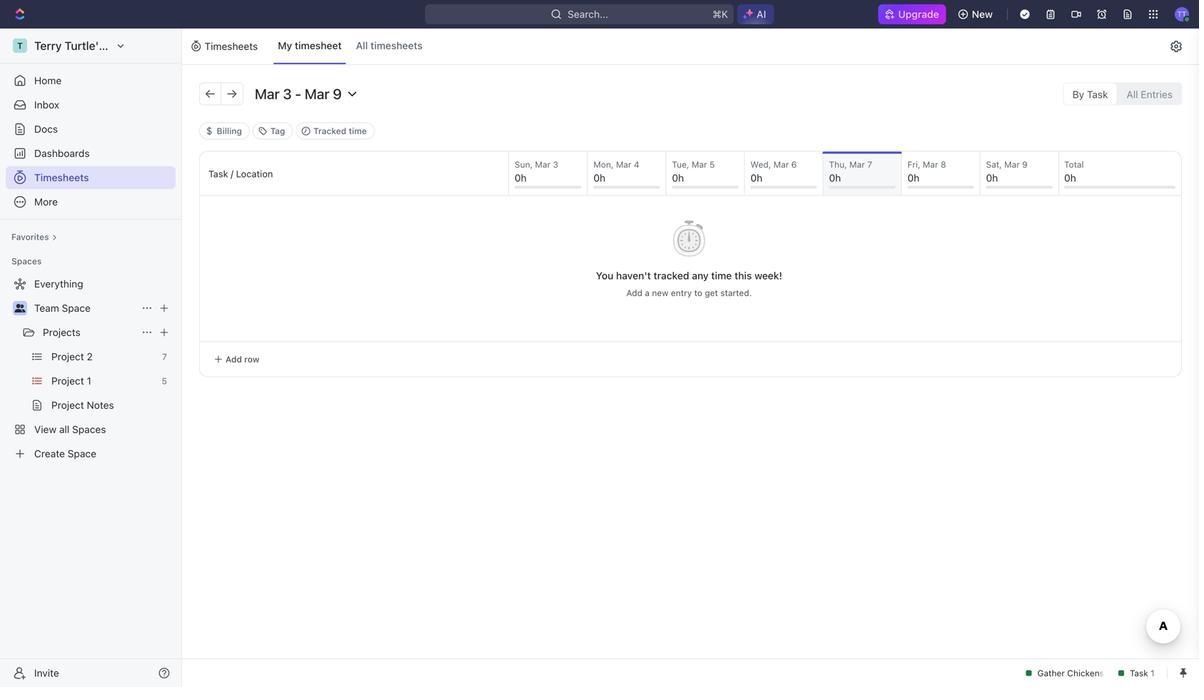 Task type: vqa. For each thing, say whether or not it's contained in the screenshot.
Sun,
yes



Task type: describe. For each thing, give the bounding box(es) containing it.
view
[[34, 424, 56, 436]]

tag button
[[253, 122, 293, 140]]

total 0h
[[1065, 160, 1084, 184]]

tt
[[1178, 10, 1187, 18]]

this
[[735, 270, 752, 282]]

all timesheets
[[356, 40, 423, 51]]

everything link
[[6, 273, 173, 296]]

team
[[34, 302, 59, 314]]

project notes
[[51, 399, 114, 411]]

project for project 1
[[51, 375, 84, 387]]

team space link
[[34, 297, 136, 320]]

7 inside the 'sidebar' navigation
[[162, 352, 167, 362]]

add row button
[[208, 351, 265, 368]]

mon, mar 4 0h
[[594, 160, 640, 184]]

terry
[[34, 39, 62, 52]]

⌘k
[[713, 8, 728, 20]]

week!
[[755, 270, 783, 282]]

timesheet
[[295, 40, 342, 51]]

all for all entries
[[1127, 88, 1138, 100]]

view all spaces link
[[6, 418, 173, 441]]

mar for tue, mar 5 0h
[[692, 160, 707, 170]]

upgrade link
[[879, 4, 946, 24]]

0h for sat, mar 9 0h
[[986, 172, 998, 184]]

to
[[695, 288, 703, 298]]

all for all timesheets
[[356, 40, 368, 51]]

create
[[34, 448, 65, 460]]

timesheets inside the 'sidebar' navigation
[[34, 172, 89, 183]]

task inside button
[[1087, 88, 1108, 100]]

billing
[[214, 126, 242, 136]]

1
[[87, 375, 91, 387]]

home link
[[6, 69, 176, 92]]

tt button
[[1171, 3, 1194, 26]]

mar for sat, mar 9 0h
[[1005, 160, 1020, 170]]

mar 3 - mar 9 button
[[249, 82, 365, 105]]

you haven't tracked any time this week! add a new entry to get started.
[[596, 270, 783, 298]]

new
[[972, 8, 993, 20]]

0h inside total 0h
[[1065, 172, 1077, 184]]

→ button
[[221, 83, 243, 104]]

docs
[[34, 123, 58, 135]]

→
[[226, 86, 238, 101]]

favorites button
[[6, 228, 63, 246]]

project for project 2
[[51, 351, 84, 363]]

billing button
[[199, 122, 250, 140]]

project 1 link
[[51, 370, 156, 393]]

total
[[1065, 160, 1084, 170]]

5 inside tue, mar 5 0h
[[710, 160, 715, 170]]

4
[[634, 160, 640, 170]]

entries
[[1141, 88, 1173, 100]]

task / location
[[208, 168, 273, 179]]

terry turtle's workspace
[[34, 39, 167, 52]]

t
[[17, 41, 23, 51]]

all entries
[[1127, 88, 1173, 100]]

5 inside tree
[[162, 376, 167, 386]]

add inside dropdown button
[[226, 354, 242, 364]]

2
[[87, 351, 93, 363]]

project 1
[[51, 375, 91, 387]]

0h for wed, mar 6 0h
[[751, 172, 763, 184]]

0h for thu, mar 7 0h
[[829, 172, 841, 184]]

all timesheets link
[[352, 29, 427, 64]]

1 horizontal spatial timesheets
[[205, 40, 258, 52]]

projects
[[43, 327, 81, 338]]

add inside the 'you haven't tracked any time this week! add a new entry to get started.'
[[627, 288, 643, 298]]

7 inside 'thu, mar 7 0h'
[[868, 160, 873, 170]]

tracked time
[[311, 126, 367, 136]]

0 horizontal spatial spaces
[[11, 256, 42, 266]]

new button
[[952, 3, 1002, 26]]

thu,
[[829, 160, 847, 170]]

you
[[596, 270, 614, 282]]

space for create space
[[68, 448, 96, 460]]

6
[[792, 160, 797, 170]]

0 horizontal spatial task
[[208, 168, 228, 179]]

inbox
[[34, 99, 59, 111]]

project 2
[[51, 351, 93, 363]]

tag
[[268, 126, 285, 136]]

space for team space
[[62, 302, 91, 314]]

spaces inside "link"
[[72, 424, 106, 436]]

started.
[[721, 288, 752, 298]]

time inside dropdown button
[[349, 126, 367, 136]]

mar for sun, mar 3 0h
[[535, 160, 551, 170]]

home
[[34, 75, 62, 86]]

fri,
[[908, 160, 921, 170]]

team space
[[34, 302, 91, 314]]

mon,
[[594, 160, 614, 170]]

upgrade
[[899, 8, 939, 20]]

sat,
[[986, 160, 1002, 170]]

3 inside dropdown button
[[283, 85, 292, 102]]

any
[[692, 270, 709, 282]]

9 inside mar 3 - mar 9 dropdown button
[[333, 85, 342, 102]]

new
[[652, 288, 669, 298]]

terry turtle's workspace, , element
[[13, 39, 27, 53]]

workspace
[[108, 39, 167, 52]]

tue,
[[672, 160, 689, 170]]

by task button
[[1064, 82, 1118, 105]]

entry
[[671, 288, 692, 298]]

projects link
[[43, 321, 136, 344]]

0h for mon, mar 4 0h
[[594, 172, 606, 184]]

tracked
[[654, 270, 690, 282]]

sidebar navigation
[[0, 29, 185, 688]]



Task type: locate. For each thing, give the bounding box(es) containing it.
mar for wed, mar 6 0h
[[774, 160, 789, 170]]

0 horizontal spatial 9
[[333, 85, 342, 102]]

timesheets
[[371, 40, 423, 51]]

invite
[[34, 668, 59, 679]]

task
[[1087, 88, 1108, 100], [208, 168, 228, 179]]

0h down 'tue,'
[[672, 172, 684, 184]]

2 project from the top
[[51, 375, 84, 387]]

search...
[[568, 8, 609, 20]]

0h for tue, mar 5 0h
[[672, 172, 684, 184]]

time inside the 'you haven't tracked any time this week! add a new entry to get started.'
[[711, 270, 732, 282]]

5 up project notes link
[[162, 376, 167, 386]]

add row
[[226, 354, 260, 364]]

tree inside the 'sidebar' navigation
[[6, 273, 176, 466]]

7 right thu,
[[868, 160, 873, 170]]

0h down fri,
[[908, 172, 920, 184]]

project left 2
[[51, 351, 84, 363]]

8
[[941, 160, 946, 170]]

project
[[51, 351, 84, 363], [51, 375, 84, 387], [51, 399, 84, 411]]

mar for mon, mar 4 0h
[[616, 160, 632, 170]]

more
[[34, 196, 58, 208]]

dashboards link
[[6, 142, 176, 165]]

0h down thu,
[[829, 172, 841, 184]]

1 vertical spatial all
[[1127, 88, 1138, 100]]

0 vertical spatial timesheets
[[205, 40, 258, 52]]

ai button
[[738, 4, 774, 24]]

mar 3 - mar 9
[[255, 85, 345, 102]]

1 horizontal spatial 9
[[1023, 160, 1028, 170]]

time
[[349, 126, 367, 136], [711, 270, 732, 282]]

1 vertical spatial 9
[[1023, 160, 1028, 170]]

0 horizontal spatial timesheets
[[34, 172, 89, 183]]

mar inside tue, mar 5 0h
[[692, 160, 707, 170]]

task left /
[[208, 168, 228, 179]]

0 horizontal spatial 7
[[162, 352, 167, 362]]

0h for fri, mar 8 0h
[[908, 172, 920, 184]]

space inside 'link'
[[62, 302, 91, 314]]

-
[[295, 85, 301, 102]]

0h inside "sun, mar 3 0h"
[[515, 172, 527, 184]]

spaces up create space link
[[72, 424, 106, 436]]

1 vertical spatial task
[[208, 168, 228, 179]]

by
[[1073, 88, 1085, 100]]

all
[[356, 40, 368, 51], [1127, 88, 1138, 100]]

my
[[278, 40, 292, 51]]

0 vertical spatial time
[[349, 126, 367, 136]]

time up get
[[711, 270, 732, 282]]

0 horizontal spatial 3
[[283, 85, 292, 102]]

3 right sun,
[[553, 160, 558, 170]]

3 0h from the left
[[672, 172, 684, 184]]

mar inside the 'mon, mar 4 0h'
[[616, 160, 632, 170]]

mar inside 'thu, mar 7 0h'
[[850, 160, 865, 170]]

0 horizontal spatial all
[[356, 40, 368, 51]]

all inside 'button'
[[1127, 88, 1138, 100]]

0h
[[515, 172, 527, 184], [594, 172, 606, 184], [672, 172, 684, 184], [751, 172, 763, 184], [829, 172, 841, 184], [908, 172, 920, 184], [986, 172, 998, 184], [1065, 172, 1077, 184]]

task right by
[[1087, 88, 1108, 100]]

mar inside sat, mar 9 0h
[[1005, 160, 1020, 170]]

5 0h from the left
[[829, 172, 841, 184]]

1 vertical spatial 5
[[162, 376, 167, 386]]

timesheets up →
[[205, 40, 258, 52]]

sun, mar 3 0h
[[515, 160, 558, 184]]

spaces
[[11, 256, 42, 266], [72, 424, 106, 436]]

0h down mon,
[[594, 172, 606, 184]]

1 horizontal spatial task
[[1087, 88, 1108, 100]]

project for project notes
[[51, 399, 84, 411]]

favorites
[[11, 232, 49, 242]]

mar right thu,
[[850, 160, 865, 170]]

1 0h from the left
[[515, 172, 527, 184]]

0 horizontal spatial 5
[[162, 376, 167, 386]]

haven't
[[616, 270, 651, 282]]

7 0h from the left
[[986, 172, 998, 184]]

timesheets down dashboards
[[34, 172, 89, 183]]

1 vertical spatial add
[[226, 354, 242, 364]]

location
[[236, 168, 273, 179]]

mar left 4
[[616, 160, 632, 170]]

3 left the -
[[283, 85, 292, 102]]

space
[[62, 302, 91, 314], [68, 448, 96, 460]]

1 horizontal spatial all
[[1127, 88, 1138, 100]]

0 vertical spatial 3
[[283, 85, 292, 102]]

7
[[868, 160, 873, 170], [162, 352, 167, 362]]

get
[[705, 288, 718, 298]]

user group image
[[15, 304, 25, 313]]

0h inside sat, mar 9 0h
[[986, 172, 998, 184]]

0 vertical spatial all
[[356, 40, 368, 51]]

mar for fri, mar 8 0h
[[923, 160, 939, 170]]

inbox link
[[6, 94, 176, 116]]

spaces down favorites
[[11, 256, 42, 266]]

8 0h from the left
[[1065, 172, 1077, 184]]

0h inside 'thu, mar 7 0h'
[[829, 172, 841, 184]]

add
[[627, 288, 643, 298], [226, 354, 242, 364]]

0 vertical spatial spaces
[[11, 256, 42, 266]]

project notes link
[[51, 394, 173, 417]]

project left 1
[[51, 375, 84, 387]]

9 up 'tracked time'
[[333, 85, 342, 102]]

1 vertical spatial project
[[51, 375, 84, 387]]

mar left 8
[[923, 160, 939, 170]]

0h inside fri, mar 8 0h
[[908, 172, 920, 184]]

fri, mar 8 0h
[[908, 160, 946, 184]]

0h inside wed, mar 6 0h
[[751, 172, 763, 184]]

time right tracked
[[349, 126, 367, 136]]

7 right the project 2 link
[[162, 352, 167, 362]]

0h inside the 'mon, mar 4 0h'
[[594, 172, 606, 184]]

1 horizontal spatial 7
[[868, 160, 873, 170]]

6 0h from the left
[[908, 172, 920, 184]]

a
[[645, 288, 650, 298]]

my timesheet link
[[274, 29, 346, 64]]

mar inside "sun, mar 3 0h"
[[535, 160, 551, 170]]

my timesheet
[[278, 40, 342, 51]]

3
[[283, 85, 292, 102], [553, 160, 558, 170]]

tracked
[[314, 126, 346, 136]]

0 vertical spatial 9
[[333, 85, 342, 102]]

add left row
[[226, 354, 242, 364]]

0 vertical spatial add
[[627, 288, 643, 298]]

mar for thu, mar 7 0h
[[850, 160, 865, 170]]

mar inside fri, mar 8 0h
[[923, 160, 939, 170]]

mar right the -
[[305, 85, 330, 102]]

create space
[[34, 448, 96, 460]]

view all spaces
[[34, 424, 106, 436]]

tree containing everything
[[6, 273, 176, 466]]

create space link
[[6, 443, 173, 466]]

1 vertical spatial time
[[711, 270, 732, 282]]

1 horizontal spatial time
[[711, 270, 732, 282]]

0h for sun, mar 3 0h
[[515, 172, 527, 184]]

1 horizontal spatial 5
[[710, 160, 715, 170]]

all
[[59, 424, 69, 436]]

dashboards
[[34, 147, 90, 159]]

1 horizontal spatial add
[[627, 288, 643, 298]]

4 0h from the left
[[751, 172, 763, 184]]

0 vertical spatial space
[[62, 302, 91, 314]]

←
[[205, 86, 216, 101]]

1 vertical spatial space
[[68, 448, 96, 460]]

sun,
[[515, 160, 533, 170]]

1 horizontal spatial spaces
[[72, 424, 106, 436]]

1 horizontal spatial 3
[[553, 160, 558, 170]]

9 right sat,
[[1023, 160, 1028, 170]]

tue, mar 5 0h
[[672, 160, 715, 184]]

0h inside tue, mar 5 0h
[[672, 172, 684, 184]]

all left timesheets
[[356, 40, 368, 51]]

1 vertical spatial 7
[[162, 352, 167, 362]]

wed,
[[751, 160, 771, 170]]

project up view all spaces
[[51, 399, 84, 411]]

turtle's
[[65, 39, 105, 52]]

0 vertical spatial project
[[51, 351, 84, 363]]

0 horizontal spatial add
[[226, 354, 242, 364]]

mar left 6
[[774, 160, 789, 170]]

/
[[231, 168, 234, 179]]

all entries button
[[1118, 82, 1182, 105]]

mar right 'tue,'
[[692, 160, 707, 170]]

0 vertical spatial 5
[[710, 160, 715, 170]]

5
[[710, 160, 715, 170], [162, 376, 167, 386]]

sat, mar 9 0h
[[986, 160, 1028, 184]]

mar left the -
[[255, 85, 280, 102]]

3 project from the top
[[51, 399, 84, 411]]

timesheets
[[205, 40, 258, 52], [34, 172, 89, 183]]

tree
[[6, 273, 176, 466]]

all left the 'entries'
[[1127, 88, 1138, 100]]

more button
[[6, 191, 176, 213]]

2 vertical spatial project
[[51, 399, 84, 411]]

0 horizontal spatial time
[[349, 126, 367, 136]]

3 inside "sun, mar 3 0h"
[[553, 160, 558, 170]]

project 2 link
[[51, 346, 156, 368]]

mar right sun,
[[535, 160, 551, 170]]

space down everything link at the left top
[[62, 302, 91, 314]]

row
[[244, 354, 260, 364]]

add left a
[[627, 288, 643, 298]]

0h down total at the right
[[1065, 172, 1077, 184]]

ai
[[757, 8, 766, 20]]

tracked time button
[[296, 122, 375, 140]]

0 vertical spatial 7
[[868, 160, 873, 170]]

wed, mar 6 0h
[[751, 160, 797, 184]]

1 vertical spatial 3
[[553, 160, 558, 170]]

1 project from the top
[[51, 351, 84, 363]]

1 vertical spatial timesheets
[[34, 172, 89, 183]]

notes
[[87, 399, 114, 411]]

1 vertical spatial spaces
[[72, 424, 106, 436]]

2 0h from the left
[[594, 172, 606, 184]]

← button
[[200, 83, 221, 104]]

mar right sat,
[[1005, 160, 1020, 170]]

0h down wed,
[[751, 172, 763, 184]]

5 right 'tue,'
[[710, 160, 715, 170]]

0h down sat,
[[986, 172, 998, 184]]

space down the view all spaces "link"
[[68, 448, 96, 460]]

mar inside wed, mar 6 0h
[[774, 160, 789, 170]]

0h down sun,
[[515, 172, 527, 184]]

9 inside sat, mar 9 0h
[[1023, 160, 1028, 170]]

0 vertical spatial task
[[1087, 88, 1108, 100]]

thu, mar 7 0h
[[829, 160, 873, 184]]



